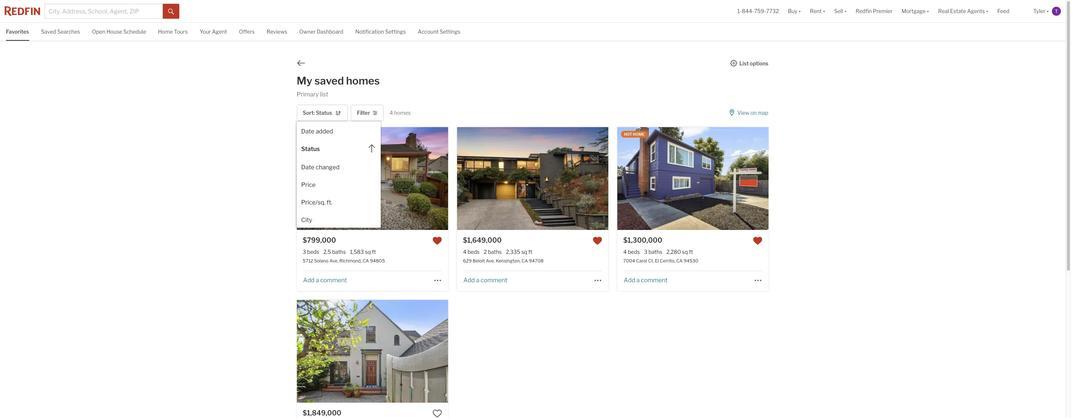 Task type: locate. For each thing, give the bounding box(es) containing it.
3 sq from the left
[[682, 249, 688, 255]]

add down 629
[[463, 277, 475, 284]]

status
[[316, 110, 332, 116], [301, 146, 320, 153]]

1 photo of 50 lenox rd, kensington, ca 94707 image from the left
[[145, 300, 297, 403]]

homes inside my saved homes primary list
[[346, 75, 380, 87]]

sell ▾
[[834, 8, 847, 14]]

1 horizontal spatial settings
[[440, 28, 460, 35]]

baths for $1,649,000
[[488, 249, 502, 255]]

add a comment button down carol
[[623, 277, 668, 284]]

1 beds from the left
[[307, 249, 319, 255]]

ft.
[[327, 199, 332, 206]]

4 beds up 629
[[463, 249, 480, 255]]

notification
[[355, 28, 384, 35]]

beds up beloit
[[468, 249, 480, 255]]

baths right 2
[[488, 249, 502, 255]]

2 beds from the left
[[468, 249, 480, 255]]

settings right account
[[440, 28, 460, 35]]

1 horizontal spatial baths
[[488, 249, 502, 255]]

add for $1,300,000
[[624, 277, 635, 284]]

favorite button checkbox for $1,300,000
[[753, 236, 763, 246]]

1 horizontal spatial comment
[[481, 277, 507, 284]]

3 for 3 beds
[[303, 249, 306, 255]]

view on map
[[737, 110, 768, 116]]

1-844-759-7732 link
[[737, 8, 779, 14]]

your agent link
[[200, 23, 227, 40]]

open
[[303, 132, 314, 137]]

add down 7004
[[624, 277, 635, 284]]

premier
[[873, 8, 893, 14]]

▾ right 'sell'
[[844, 8, 847, 14]]

photo of 50 lenox rd, kensington, ca 94707 image
[[145, 300, 297, 403], [297, 300, 448, 403], [448, 300, 599, 403]]

0 horizontal spatial ave,
[[329, 259, 338, 264]]

a for $1,300,000
[[636, 277, 640, 284]]

favorite button image
[[432, 236, 442, 246]]

5 ▾ from the left
[[986, 8, 989, 14]]

date for date added
[[301, 128, 314, 135]]

0 horizontal spatial beds
[[307, 249, 319, 255]]

ave, for $799,000
[[329, 259, 338, 264]]

sq up 94530
[[682, 249, 688, 255]]

2 photo of 7004 carol ct, el cerrito, ca 94530 image from the left
[[617, 127, 769, 230]]

kensington,
[[496, 259, 521, 264]]

0 vertical spatial date
[[301, 128, 314, 135]]

City, Address, School, Agent, ZIP search field
[[45, 4, 163, 19]]

1 a from the left
[[316, 277, 319, 284]]

owner dashboard
[[299, 28, 343, 35]]

1 vertical spatial status
[[301, 146, 320, 153]]

2 add a comment button from the left
[[463, 277, 508, 284]]

settings for account settings
[[440, 28, 460, 35]]

▾ for mortgage ▾
[[927, 8, 929, 14]]

ave, down the 2 baths at the bottom of the page
[[486, 259, 495, 264]]

photo of 7004 carol ct, el cerrito, ca 94530 image
[[466, 127, 618, 230], [617, 127, 769, 230], [769, 127, 920, 230]]

1 horizontal spatial add a comment
[[463, 277, 507, 284]]

3 photo of 629 beloit ave, kensington, ca 94708 image from the left
[[608, 127, 760, 230]]

2 baths from the left
[[488, 249, 502, 255]]

1 ca from the left
[[363, 259, 369, 264]]

0 horizontal spatial ca
[[363, 259, 369, 264]]

ft up '94708'
[[528, 249, 532, 255]]

a for $799,000
[[316, 277, 319, 284]]

beds up 7004
[[628, 249, 640, 255]]

▾ right buy
[[799, 8, 801, 14]]

0 horizontal spatial ft
[[372, 249, 376, 255]]

ca down 1,583 sq ft
[[363, 259, 369, 264]]

1 horizontal spatial ca
[[522, 259, 528, 264]]

price/sq.
[[301, 199, 325, 206]]

1 horizontal spatial add a comment button
[[463, 277, 508, 284]]

comment down 629 beloit ave, kensington, ca 94708
[[481, 277, 507, 284]]

6 ▾ from the left
[[1047, 8, 1049, 14]]

add a comment button for $1,649,000
[[463, 277, 508, 284]]

date up price at the left top
[[301, 164, 314, 171]]

3 a from the left
[[636, 277, 640, 284]]

2 horizontal spatial a
[[636, 277, 640, 284]]

notification settings link
[[355, 23, 406, 40]]

1 comment from the left
[[320, 277, 347, 284]]

solano
[[314, 259, 329, 264]]

2 sq from the left
[[521, 249, 527, 255]]

3 baths from the left
[[649, 249, 662, 255]]

2 photo of 629 beloit ave, kensington, ca 94708 image from the left
[[457, 127, 608, 230]]

3 add a comment button from the left
[[623, 277, 668, 284]]

2 horizontal spatial add a comment
[[624, 277, 668, 284]]

0 horizontal spatial homes
[[346, 75, 380, 87]]

0 horizontal spatial add
[[303, 277, 315, 284]]

ft up 94805
[[372, 249, 376, 255]]

2 a from the left
[[476, 277, 479, 284]]

sell ▾ button
[[830, 0, 851, 22]]

1,583 sq ft
[[350, 249, 376, 255]]

▾ inside mortgage ▾ dropdown button
[[927, 8, 929, 14]]

owner
[[299, 28, 316, 35]]

2 horizontal spatial favorite button checkbox
[[753, 236, 763, 246]]

view on map button
[[728, 105, 769, 121]]

settings
[[385, 28, 406, 35], [440, 28, 460, 35]]

status down open
[[301, 146, 320, 153]]

2 4 beds from the left
[[623, 249, 640, 255]]

1 horizontal spatial favorite button checkbox
[[593, 236, 602, 246]]

owner dashboard link
[[299, 23, 343, 40]]

add down 5712 in the bottom of the page
[[303, 277, 315, 284]]

beds for $1,649,000
[[468, 249, 480, 255]]

629
[[463, 259, 472, 264]]

2 horizontal spatial ft
[[689, 249, 693, 255]]

1 add a comment from the left
[[303, 277, 347, 284]]

ca
[[363, 259, 369, 264], [522, 259, 528, 264], [676, 259, 683, 264]]

1 date from the top
[[301, 128, 314, 135]]

4 beds for $1,300,000
[[623, 249, 640, 255]]

changed
[[316, 164, 340, 171]]

favorite button checkbox for $1,849,000
[[432, 409, 442, 419]]

▾ for buy ▾
[[799, 8, 801, 14]]

2 ft from the left
[[528, 249, 532, 255]]

3 ▾ from the left
[[844, 8, 847, 14]]

0 horizontal spatial add a comment button
[[303, 277, 347, 284]]

2 horizontal spatial add a comment button
[[623, 277, 668, 284]]

buy ▾ button
[[784, 0, 806, 22]]

settings right notification
[[385, 28, 406, 35]]

comment down el
[[641, 277, 668, 284]]

3 add a comment from the left
[[624, 277, 668, 284]]

comment for $1,300,000
[[641, 277, 668, 284]]

0 horizontal spatial baths
[[332, 249, 346, 255]]

favorite button image for $1,300,000
[[753, 236, 763, 246]]

price/sq. ft. button
[[297, 193, 381, 211]]

2 ▾ from the left
[[823, 8, 825, 14]]

2 add a comment from the left
[[463, 277, 507, 284]]

7004
[[623, 259, 635, 264]]

sort : status
[[303, 110, 332, 116]]

homes
[[346, 75, 380, 87], [394, 110, 411, 116]]

1 ave, from the left
[[329, 259, 338, 264]]

1 horizontal spatial ft
[[528, 249, 532, 255]]

1 horizontal spatial beds
[[468, 249, 480, 255]]

my saved homes primary list
[[297, 75, 380, 98]]

:
[[314, 110, 315, 116]]

homes up filter
[[346, 75, 380, 87]]

2 settings from the left
[[440, 28, 460, 35]]

favorite button image
[[593, 236, 602, 246], [753, 236, 763, 246], [432, 409, 442, 419]]

2 ave, from the left
[[486, 259, 495, 264]]

real estate agents ▾ button
[[934, 0, 993, 22]]

4 for $1,649,000
[[463, 249, 466, 255]]

0 horizontal spatial settings
[[385, 28, 406, 35]]

0 horizontal spatial 3
[[303, 249, 306, 255]]

date left sat,
[[301, 128, 314, 135]]

4
[[390, 110, 393, 116], [463, 249, 466, 255], [623, 249, 627, 255]]

1 3 from the left
[[303, 249, 306, 255]]

baths for $799,000
[[332, 249, 346, 255]]

$799,000
[[303, 237, 336, 245]]

add a comment down carol
[[624, 277, 668, 284]]

0 horizontal spatial comment
[[320, 277, 347, 284]]

▾ right mortgage
[[927, 8, 929, 14]]

3 add from the left
[[624, 277, 635, 284]]

7004 carol ct, el cerrito, ca 94530
[[623, 259, 698, 264]]

your agent
[[200, 28, 227, 35]]

sq
[[365, 249, 371, 255], [521, 249, 527, 255], [682, 249, 688, 255]]

0 horizontal spatial favorite button image
[[432, 409, 442, 419]]

home
[[633, 132, 645, 137]]

1 horizontal spatial favorite button image
[[593, 236, 602, 246]]

0 horizontal spatial 4 beds
[[463, 249, 480, 255]]

2 horizontal spatial ca
[[676, 259, 683, 264]]

sq for $799,000
[[365, 249, 371, 255]]

2 horizontal spatial favorite button image
[[753, 236, 763, 246]]

sq right 2,335
[[521, 249, 527, 255]]

4 homes
[[390, 110, 411, 116]]

ft up 94530
[[689, 249, 693, 255]]

$1,849,000
[[303, 410, 341, 418]]

2 horizontal spatial beds
[[628, 249, 640, 255]]

saved
[[315, 75, 344, 87]]

schedule
[[123, 28, 146, 35]]

2
[[484, 249, 487, 255]]

4 ▾ from the left
[[927, 8, 929, 14]]

▾ inside sell ▾ dropdown button
[[844, 8, 847, 14]]

2 photo of 50 lenox rd, kensington, ca 94707 image from the left
[[297, 300, 448, 403]]

beds up 5712 in the bottom of the page
[[307, 249, 319, 255]]

comment for $799,000
[[320, 277, 347, 284]]

ca down 2,280 sq ft
[[676, 259, 683, 264]]

estate
[[950, 8, 966, 14]]

add a comment down solano
[[303, 277, 347, 284]]

rent ▾ button
[[810, 0, 825, 22]]

3 beds from the left
[[628, 249, 640, 255]]

add a comment button
[[303, 277, 347, 284], [463, 277, 508, 284], [623, 277, 668, 284]]

ca down 2,335 sq ft on the left of the page
[[522, 259, 528, 264]]

1 add a comment button from the left
[[303, 277, 347, 284]]

status right :
[[316, 110, 332, 116]]

favorite button checkbox for $1,649,000
[[593, 236, 602, 246]]

1 vertical spatial homes
[[394, 110, 411, 116]]

▾ right agents
[[986, 8, 989, 14]]

2 3 from the left
[[644, 249, 647, 255]]

add a comment down beloit
[[463, 277, 507, 284]]

1 horizontal spatial 4 beds
[[623, 249, 640, 255]]

0 horizontal spatial a
[[316, 277, 319, 284]]

1 4 beds from the left
[[463, 249, 480, 255]]

saved
[[41, 28, 56, 35]]

▾ right rent
[[823, 8, 825, 14]]

1 horizontal spatial sq
[[521, 249, 527, 255]]

0 vertical spatial homes
[[346, 75, 380, 87]]

2 date from the top
[[301, 164, 314, 171]]

ave,
[[329, 259, 338, 264], [486, 259, 495, 264]]

homes right the filter "popup button"
[[394, 110, 411, 116]]

photo of 629 beloit ave, kensington, ca 94708 image
[[306, 127, 457, 230], [457, 127, 608, 230], [608, 127, 760, 230]]

a
[[316, 277, 319, 284], [476, 277, 479, 284], [636, 277, 640, 284]]

1 horizontal spatial 3
[[644, 249, 647, 255]]

1 sq from the left
[[365, 249, 371, 255]]

comment down 5712 solano ave, richmond, ca 94805
[[320, 277, 347, 284]]

map
[[758, 110, 768, 116]]

real estate agents ▾
[[938, 8, 989, 14]]

filter
[[357, 110, 370, 116]]

1 ft from the left
[[372, 249, 376, 255]]

2 add from the left
[[463, 277, 475, 284]]

4 right the filter "popup button"
[[390, 110, 393, 116]]

offers
[[239, 28, 255, 35]]

baths up 5712 solano ave, richmond, ca 94805
[[332, 249, 346, 255]]

2 horizontal spatial add
[[624, 277, 635, 284]]

4 up 7004
[[623, 249, 627, 255]]

2 comment from the left
[[481, 277, 507, 284]]

reviews
[[267, 28, 287, 35]]

settings inside 'link'
[[440, 28, 460, 35]]

1 horizontal spatial 4
[[463, 249, 466, 255]]

0 horizontal spatial favorite button checkbox
[[432, 409, 442, 419]]

account settings
[[418, 28, 460, 35]]

▾ right tyler
[[1047, 8, 1049, 14]]

favorite button checkbox
[[593, 236, 602, 246], [753, 236, 763, 246], [432, 409, 442, 419]]

0 horizontal spatial add a comment
[[303, 277, 347, 284]]

sq right 1,583
[[365, 249, 371, 255]]

▾ inside buy ▾ dropdown button
[[799, 8, 801, 14]]

add a comment
[[303, 277, 347, 284], [463, 277, 507, 284], [624, 277, 668, 284]]

1 add from the left
[[303, 277, 315, 284]]

5712 solano ave, richmond, ca 94805
[[303, 259, 385, 264]]

ave, down the 2.5 baths
[[329, 259, 338, 264]]

1 horizontal spatial homes
[[394, 110, 411, 116]]

on
[[751, 110, 757, 116]]

0 vertical spatial status
[[316, 110, 332, 116]]

add a comment button down solano
[[303, 277, 347, 284]]

4 beds up 7004
[[623, 249, 640, 255]]

ca for $799,000
[[363, 259, 369, 264]]

house
[[106, 28, 122, 35]]

open sat, 1pm to 4pm
[[303, 132, 347, 137]]

1 horizontal spatial add
[[463, 277, 475, 284]]

1 settings from the left
[[385, 28, 406, 35]]

add a comment button down beloit
[[463, 277, 508, 284]]

submit search image
[[168, 9, 174, 15]]

3 ft from the left
[[689, 249, 693, 255]]

1 vertical spatial date
[[301, 164, 314, 171]]

date for date changed
[[301, 164, 314, 171]]

sort
[[303, 110, 314, 116]]

a for $1,649,000
[[476, 277, 479, 284]]

a down carol
[[636, 277, 640, 284]]

1 baths from the left
[[332, 249, 346, 255]]

1 photo of 7004 carol ct, el cerrito, ca 94530 image from the left
[[466, 127, 618, 230]]

3 up 5712 in the bottom of the page
[[303, 249, 306, 255]]

account settings link
[[418, 23, 460, 40]]

1 horizontal spatial ave,
[[486, 259, 495, 264]]

a down solano
[[316, 277, 319, 284]]

1 ▾ from the left
[[799, 8, 801, 14]]

price/sq. ft.
[[301, 199, 332, 206]]

2 horizontal spatial baths
[[649, 249, 662, 255]]

favorite button image for $1,849,000
[[432, 409, 442, 419]]

settings for notification settings
[[385, 28, 406, 35]]

add
[[303, 277, 315, 284], [463, 277, 475, 284], [624, 277, 635, 284]]

2 horizontal spatial sq
[[682, 249, 688, 255]]

4 beds for $1,649,000
[[463, 249, 480, 255]]

photo of 5712 solano ave, richmond, ca 94805 image
[[145, 127, 297, 230], [297, 127, 448, 230], [448, 127, 599, 230]]

3 photo of 5712 solano ave, richmond, ca 94805 image from the left
[[448, 127, 599, 230]]

3 up carol
[[644, 249, 647, 255]]

baths up el
[[649, 249, 662, 255]]

dialog
[[297, 122, 381, 228]]

4 up 629
[[463, 249, 466, 255]]

options
[[750, 60, 768, 66]]

el
[[655, 259, 659, 264]]

1 horizontal spatial a
[[476, 277, 479, 284]]

tyler ▾
[[1033, 8, 1049, 14]]

▾ inside rent ▾ dropdown button
[[823, 8, 825, 14]]

a down beloit
[[476, 277, 479, 284]]

2 horizontal spatial comment
[[641, 277, 668, 284]]

2 horizontal spatial 4
[[623, 249, 627, 255]]

0 horizontal spatial sq
[[365, 249, 371, 255]]

feed button
[[993, 0, 1029, 22]]

reviews link
[[267, 23, 287, 40]]

3 comment from the left
[[641, 277, 668, 284]]

open
[[92, 28, 105, 35]]

2 ca from the left
[[522, 259, 528, 264]]



Task type: vqa. For each thing, say whether or not it's contained in the screenshot.
the '5:00'
no



Task type: describe. For each thing, give the bounding box(es) containing it.
2.5 baths
[[323, 249, 346, 255]]

status inside button
[[301, 146, 320, 153]]

rent ▾ button
[[806, 0, 830, 22]]

beds for $1,300,000
[[628, 249, 640, 255]]

date changed
[[301, 164, 340, 171]]

redfin premier button
[[851, 0, 897, 22]]

4pm
[[338, 132, 347, 137]]

▾ for tyler ▾
[[1047, 8, 1049, 14]]

user photo image
[[1052, 7, 1061, 16]]

add a comment for $1,300,000
[[624, 277, 668, 284]]

real
[[938, 8, 949, 14]]

dashboard
[[317, 28, 343, 35]]

▾ for sell ▾
[[844, 8, 847, 14]]

3 photo of 7004 carol ct, el cerrito, ca 94530 image from the left
[[769, 127, 920, 230]]

0 horizontal spatial 4
[[390, 110, 393, 116]]

dialog containing date added
[[297, 122, 381, 228]]

add for $1,649,000
[[463, 277, 475, 284]]

add a comment button for $799,000
[[303, 277, 347, 284]]

buy
[[788, 8, 797, 14]]

mortgage ▾ button
[[902, 0, 929, 22]]

primary
[[297, 91, 319, 98]]

1-844-759-7732
[[737, 8, 779, 14]]

home tours link
[[158, 23, 188, 40]]

real estate agents ▾ link
[[938, 0, 989, 22]]

2 baths
[[484, 249, 502, 255]]

3 for 3 baths
[[644, 249, 647, 255]]

2,335
[[506, 249, 520, 255]]

mortgage ▾ button
[[897, 0, 934, 22]]

▾ inside the real estate agents ▾ link
[[986, 8, 989, 14]]

home tours
[[158, 28, 188, 35]]

to
[[332, 132, 338, 137]]

ca for $1,649,000
[[522, 259, 528, 264]]

sq for $1,300,000
[[682, 249, 688, 255]]

open house schedule
[[92, 28, 146, 35]]

saved searches link
[[41, 23, 80, 40]]

comment for $1,649,000
[[481, 277, 507, 284]]

add a comment for $799,000
[[303, 277, 347, 284]]

1 photo of 629 beloit ave, kensington, ca 94708 image from the left
[[306, 127, 457, 230]]

3 ca from the left
[[676, 259, 683, 264]]

favorites
[[6, 28, 29, 35]]

4 for $1,300,000
[[623, 249, 627, 255]]

hot
[[624, 132, 632, 137]]

baths for $1,300,000
[[649, 249, 662, 255]]

ft for $799,000
[[372, 249, 376, 255]]

favorite button image for $1,649,000
[[593, 236, 602, 246]]

7732
[[766, 8, 779, 14]]

list
[[739, 60, 749, 66]]

rent
[[810, 8, 822, 14]]

city
[[301, 217, 312, 224]]

list options button
[[730, 60, 769, 66]]

mortgage
[[902, 8, 926, 14]]

cerrito,
[[660, 259, 675, 264]]

carol
[[636, 259, 647, 264]]

price
[[301, 182, 316, 189]]

home
[[158, 28, 173, 35]]

added
[[316, 128, 333, 135]]

add for $799,000
[[303, 277, 315, 284]]

ave, for $1,649,000
[[486, 259, 495, 264]]

feed
[[998, 8, 1010, 14]]

add a comment for $1,649,000
[[463, 277, 507, 284]]

favorite button checkbox
[[432, 236, 442, 246]]

629 beloit ave, kensington, ca 94708
[[463, 259, 544, 264]]

ft for $1,300,000
[[689, 249, 693, 255]]

sell ▾ button
[[834, 0, 847, 22]]

beds for $799,000
[[307, 249, 319, 255]]

ft for $1,649,000
[[528, 249, 532, 255]]

date added
[[301, 128, 333, 135]]

agents
[[967, 8, 985, 14]]

add a comment button for $1,300,000
[[623, 277, 668, 284]]

tyler
[[1033, 8, 1046, 14]]

$1,300,000
[[623, 237, 662, 245]]

sell
[[834, 8, 843, 14]]

status button
[[297, 139, 381, 158]]

844-
[[742, 8, 754, 14]]

94708
[[529, 259, 544, 264]]

2 photo of 5712 solano ave, richmond, ca 94805 image from the left
[[297, 127, 448, 230]]

saved searches
[[41, 28, 80, 35]]

94805
[[370, 259, 385, 264]]

3 baths
[[644, 249, 662, 255]]

1 photo of 5712 solano ave, richmond, ca 94805 image from the left
[[145, 127, 297, 230]]

1,583
[[350, 249, 364, 255]]

offers link
[[239, 23, 255, 40]]

1-
[[737, 8, 742, 14]]

5712
[[303, 259, 313, 264]]

richmond,
[[339, 259, 362, 264]]

buy ▾
[[788, 8, 801, 14]]

94530
[[684, 259, 698, 264]]

filter button
[[351, 105, 384, 121]]

3 beds
[[303, 249, 319, 255]]

notification settings
[[355, 28, 406, 35]]

price button
[[297, 175, 381, 193]]

hot home
[[624, 132, 645, 137]]

date added button
[[297, 122, 381, 139]]

3 photo of 50 lenox rd, kensington, ca 94707 image from the left
[[448, 300, 599, 403]]

tours
[[174, 28, 188, 35]]

beloit
[[473, 259, 485, 264]]

my
[[297, 75, 312, 87]]

1pm
[[324, 132, 332, 137]]

ct,
[[648, 259, 654, 264]]

sq for $1,649,000
[[521, 249, 527, 255]]

▾ for rent ▾
[[823, 8, 825, 14]]

open house schedule link
[[92, 23, 146, 40]]

view
[[737, 110, 749, 116]]

list options
[[739, 60, 768, 66]]

favorites link
[[6, 23, 29, 40]]

2,280
[[666, 249, 681, 255]]



